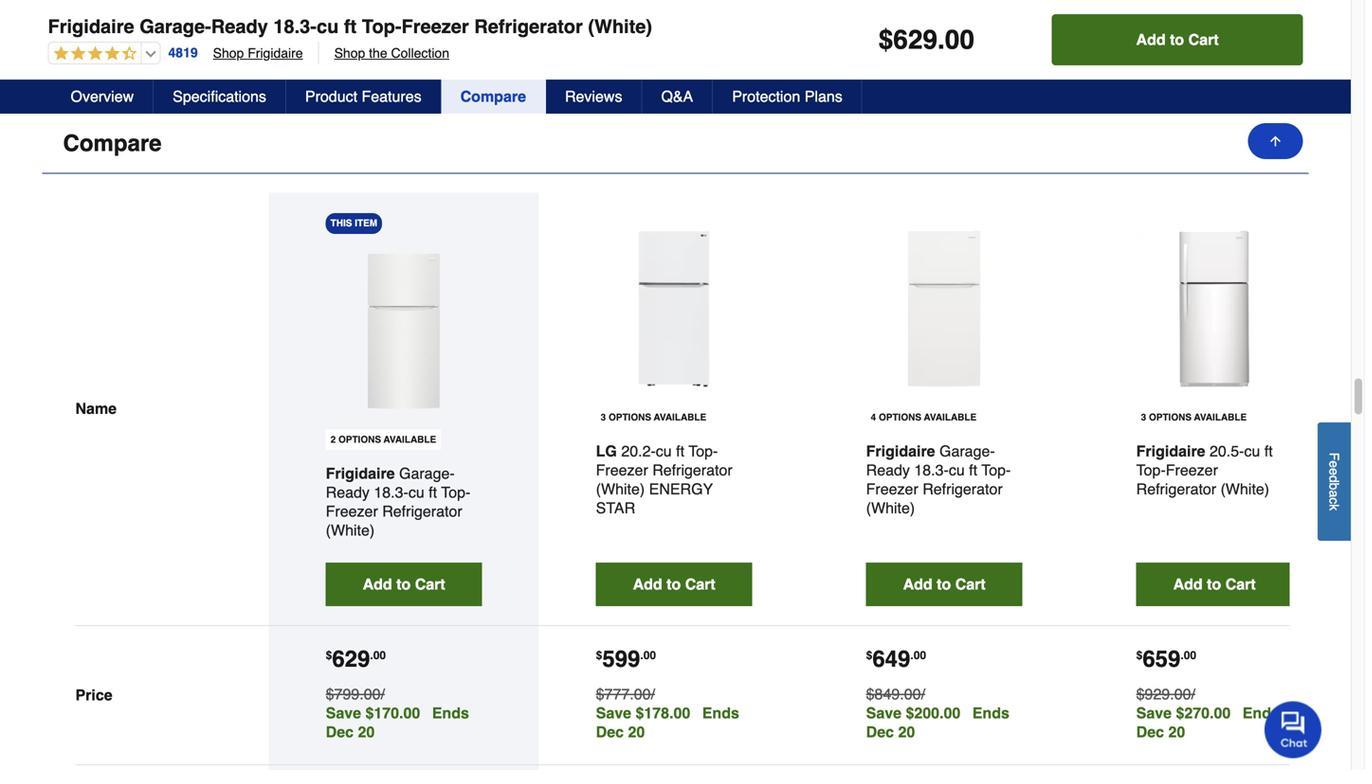 Task type: vqa. For each thing, say whether or not it's contained in the screenshot.
ends, on the top left of the page
no



Task type: describe. For each thing, give the bounding box(es) containing it.
2 options available
[[331, 435, 436, 446]]

0 horizontal spatial 629
[[332, 647, 370, 673]]

specifications button
[[154, 80, 286, 114]]

product features button
[[286, 80, 442, 114]]

lg 20.2-cu ft top-freezer refrigerator (white) energy star image
[[596, 231, 753, 387]]

compare button down q&a button
[[42, 114, 1309, 174]]

frigidaire up specifications button
[[248, 46, 303, 61]]

features
[[362, 88, 422, 105]]

00 for save $200.00
[[914, 649, 927, 663]]

protection
[[732, 88, 801, 105]]

. for save $270.00
[[1181, 649, 1184, 663]]

2 horizontal spatial 18.3-
[[914, 462, 949, 479]]

save $270.00
[[1137, 705, 1231, 722]]

3 options available cell for 20.2-
[[596, 408, 711, 428]]

mb
[[209, 11, 226, 23]]

add to cart button for garage- ready 18.3-cu ft top- freezer refrigerator (white)
[[866, 563, 1023, 607]]

3 for 20.5-cu ft top-freezer refrigerator (white)
[[1141, 412, 1147, 423]]

$777.00 /
[[596, 686, 655, 703]]

freezer down 2
[[326, 503, 378, 520]]

a
[[1327, 491, 1342, 498]]

add for 20.2-cu ft top- freezer refrigerator (white) energy star
[[633, 576, 663, 593]]

to for garage- ready 18.3-cu ft top- freezer refrigerator (white)
[[937, 576, 951, 593]]

20 for 599
[[628, 724, 645, 741]]

cart for 20.5-cu ft top-freezer refrigerator (white)
[[1226, 576, 1256, 593]]

available for garage-
[[924, 412, 977, 423]]

shop frigidaire
[[213, 46, 303, 61]]

. for save $178.00
[[640, 649, 644, 663]]

protection plans
[[732, 88, 843, 105]]

options inside cell
[[339, 435, 381, 446]]

/ for 659
[[1192, 686, 1196, 703]]

frigidaire 20.5-cu ft top-freezer refrigerator (white) image
[[1137, 231, 1293, 387]]

options for 20.2-
[[609, 412, 651, 423]]

c
[[1327, 498, 1342, 505]]

ends for 659
[[1243, 705, 1280, 722]]

arrow up image
[[1268, 134, 1284, 149]]

. for save $200.00
[[911, 649, 914, 663]]

$929.00
[[1137, 686, 1192, 703]]

2 horizontal spatial ready
[[866, 462, 910, 479]]

item
[[355, 218, 378, 229]]

this item
[[331, 218, 378, 229]]

options for 20.5-
[[1149, 412, 1192, 423]]

q&a
[[661, 88, 693, 105]]

599
[[602, 647, 640, 673]]

available inside 2 options available cell
[[384, 435, 436, 446]]

add to cart button for 20.5-cu ft top-freezer refrigerator (white)
[[1137, 563, 1293, 607]]

cu down 4 options available cell
[[949, 462, 965, 479]]

3 for 20.2-cu ft top- freezer refrigerator (white) energy star
[[601, 412, 606, 423]]

cu inside the 20.5-cu ft top-freezer refrigerator (white)
[[1245, 443, 1261, 460]]

protection plans button
[[713, 80, 863, 114]]

save for 659
[[1137, 705, 1172, 722]]

b
[[1327, 483, 1342, 491]]

$170.00
[[366, 705, 420, 722]]

ends for 599
[[702, 705, 740, 722]]

(white) inside the 20.2-cu ft top- freezer refrigerator (white) energy star
[[596, 481, 645, 498]]

f e e d b a c k
[[1327, 453, 1342, 511]]

k
[[1327, 505, 1342, 511]]

q&a button
[[642, 80, 713, 114]]

/ for 649
[[921, 686, 925, 703]]

dec for 599
[[596, 724, 624, 741]]

frigidaire down 4 options available
[[866, 443, 936, 460]]

20.2-cu ft top- freezer refrigerator (white) energy star
[[596, 443, 733, 517]]

1 vertical spatial $ 629 . 00
[[326, 647, 386, 673]]

save $200.00
[[866, 705, 961, 722]]

0 horizontal spatial 3
[[200, 11, 206, 23]]

$ 649 . 00
[[866, 647, 927, 673]]

compare for compare "button" underneath q&a button
[[63, 130, 162, 156]]

0 vertical spatial ready
[[211, 16, 268, 37]]

options for garage-
[[879, 412, 922, 423]]

freezer inside the 20.2-cu ft top- freezer refrigerator (white) energy star
[[596, 462, 648, 479]]

product features
[[305, 88, 422, 105]]

2 vertical spatial garage-
[[399, 465, 455, 483]]

(white) up reviews
[[588, 16, 652, 37]]

compare button down the collection
[[442, 80, 546, 114]]

ft inside the 20.5-cu ft top-freezer refrigerator (white)
[[1265, 443, 1273, 460]]

save $170.00
[[326, 705, 420, 722]]

$849.00 /
[[866, 686, 925, 703]]

0 horizontal spatial garage- ready 18.3-cu ft top- freezer refrigerator (white)
[[326, 465, 471, 539]]

ends for 649
[[973, 705, 1010, 722]]

add for 20.5-cu ft top-freezer refrigerator (white)
[[1174, 576, 1203, 593]]

shop for shop frigidaire
[[213, 46, 244, 61]]

$ for save $170.00
[[326, 649, 332, 663]]

4
[[871, 412, 876, 423]]

cu inside the 20.2-cu ft top- freezer refrigerator (white) energy star
[[656, 443, 672, 460]]

dec for 659
[[1137, 724, 1165, 741]]

2 vertical spatial ready
[[326, 484, 370, 502]]

$200.00
[[906, 705, 961, 722]]

649
[[873, 647, 911, 673]]

2 options available cell
[[326, 430, 441, 450]]

freezer down 4
[[866, 481, 919, 498]]

name
[[75, 400, 117, 418]]

$ 599 . 00
[[596, 647, 656, 673]]

1 horizontal spatial garage- ready 18.3-cu ft top- freezer refrigerator (white)
[[866, 443, 1011, 517]]

$799.00 /
[[326, 686, 385, 703]]

3 options available cell for 20.5-
[[1137, 408, 1252, 428]]

0 vertical spatial $ 629 . 00
[[879, 25, 975, 55]]

2 horizontal spatial garage-
[[940, 443, 995, 460]]

$777.00
[[596, 686, 651, 703]]

save $178.00
[[596, 705, 691, 722]]

price
[[75, 687, 113, 704]]

add to cart for 20.2-cu ft top- freezer refrigerator (white) energy star
[[633, 576, 716, 593]]

dec for 649
[[866, 724, 894, 741]]

1 e from the top
[[1327, 461, 1342, 468]]

2 vertical spatial 18.3-
[[374, 484, 409, 502]]

add to cart button for 20.2-cu ft top- freezer refrigerator (white) energy star
[[596, 563, 753, 607]]

4 options available
[[871, 412, 977, 423]]

$799.00
[[326, 686, 381, 703]]

collection
[[391, 46, 449, 61]]

$929.00 /
[[1137, 686, 1196, 703]]

f e e d b a c k button
[[1318, 423, 1351, 541]]



Task type: locate. For each thing, give the bounding box(es) containing it.
pdf, 3 mb
[[173, 11, 226, 23]]

frigidaire up 4.4 stars image
[[48, 16, 134, 37]]

. inside "$ 649 . 00"
[[911, 649, 914, 663]]

. inside '$ 599 . 00'
[[640, 649, 644, 663]]

frigidaire garage-ready 18.3-cu ft top-freezer refrigerator (white) image
[[866, 231, 1023, 387], [326, 253, 482, 410]]

1 horizontal spatial 629
[[894, 25, 938, 55]]

lg
[[596, 443, 617, 460]]

ft inside the 20.2-cu ft top- freezer refrigerator (white) energy star
[[676, 443, 685, 460]]

2 ends dec 20 from the left
[[596, 705, 740, 741]]

save down '$799.00'
[[326, 705, 361, 722]]

/ for 599
[[651, 686, 655, 703]]

save down $929.00
[[1137, 705, 1172, 722]]

overview button
[[52, 80, 154, 114]]

ends dec 20 for 649
[[866, 705, 1010, 741]]

ends for 629
[[432, 705, 469, 722]]

3 options available up "20.2-"
[[601, 412, 707, 423]]

e up d at the bottom of the page
[[1327, 461, 1342, 468]]

shop for shop the collection
[[334, 46, 365, 61]]

cu up shop the collection link
[[317, 16, 339, 37]]

star
[[596, 500, 636, 517]]

cart
[[1189, 31, 1219, 48], [415, 576, 445, 593], [685, 576, 716, 593], [956, 576, 986, 593], [1226, 576, 1256, 593]]

garage-
[[140, 16, 211, 37], [940, 443, 995, 460], [399, 465, 455, 483]]

1 vertical spatial compare
[[63, 130, 162, 156]]

shop the collection
[[334, 46, 449, 61]]

4 dec from the left
[[1137, 724, 1165, 741]]

refrigerator
[[474, 16, 583, 37], [653, 462, 733, 479], [923, 481, 1003, 498], [1137, 481, 1217, 498], [382, 503, 462, 520]]

$849.00
[[866, 686, 921, 703]]

plans
[[805, 88, 843, 105]]

ends dec 20 down $849.00 /
[[866, 705, 1010, 741]]

0 horizontal spatial $ 629 . 00
[[326, 647, 386, 673]]

chevron up image
[[1269, 134, 1288, 153]]

product
[[305, 88, 358, 105]]

(white) down 2
[[326, 522, 375, 539]]

freezer up the collection
[[402, 16, 469, 37]]

compare button
[[442, 80, 546, 114], [42, 114, 1309, 174]]

3 20 from the left
[[898, 724, 915, 741]]

1 horizontal spatial $ 629 . 00
[[879, 25, 975, 55]]

/ up save $170.00
[[381, 686, 385, 703]]

. for save $170.00
[[370, 649, 373, 663]]

1 / from the left
[[381, 686, 385, 703]]

ends dec 20 for 659
[[1137, 705, 1280, 741]]

1 3 options available from the left
[[601, 412, 707, 423]]

ft
[[344, 16, 357, 37], [676, 443, 685, 460], [1265, 443, 1273, 460], [969, 462, 978, 479], [429, 484, 437, 502]]

. inside $ 659 . 00
[[1181, 649, 1184, 663]]

18.3- down 2 options available
[[374, 484, 409, 502]]

20
[[358, 724, 375, 741], [628, 724, 645, 741], [898, 724, 915, 741], [1169, 724, 1186, 741]]

available right 4
[[924, 412, 977, 423]]

18.3- down 4 options available
[[914, 462, 949, 479]]

dec down save $200.00
[[866, 724, 894, 741]]

specifications
[[173, 88, 266, 105]]

3 options available for 20.5-
[[1141, 412, 1247, 423]]

20.2-
[[621, 443, 656, 460]]

ends dec 20 down $799.00 /
[[326, 705, 469, 741]]

frigidaire left "20.5-"
[[1137, 443, 1206, 460]]

00 for save $270.00
[[1184, 649, 1197, 663]]

dec for 629
[[326, 724, 354, 741]]

4 ends dec 20 from the left
[[1137, 705, 1280, 741]]

/ up save $270.00
[[1192, 686, 1196, 703]]

save down $849.00
[[866, 705, 902, 722]]

ends dec 20 for 599
[[596, 705, 740, 741]]

0 horizontal spatial 3 options available cell
[[596, 408, 711, 428]]

refrigerator inside the 20.2-cu ft top- freezer refrigerator (white) energy star
[[653, 462, 733, 479]]

ft down 2 options available cell
[[429, 484, 437, 502]]

1 ends from the left
[[432, 705, 469, 722]]

3 ends dec 20 from the left
[[866, 705, 1010, 741]]

garage- down 4 options available cell
[[940, 443, 995, 460]]

ends dec 20 down $777.00 /
[[596, 705, 740, 741]]

$ for save $200.00
[[866, 649, 873, 663]]

20 down save $270.00
[[1169, 724, 1186, 741]]

save for 629
[[326, 705, 361, 722]]

dec down save $270.00
[[1137, 724, 1165, 741]]

ends right $270.00
[[1243, 705, 1280, 722]]

0 horizontal spatial garage-
[[140, 16, 211, 37]]

4 / from the left
[[1192, 686, 1196, 703]]

1 horizontal spatial 18.3-
[[374, 484, 409, 502]]

add for garage- ready 18.3-cu ft top- freezer refrigerator (white)
[[903, 576, 933, 593]]

ends dec 20 for 629
[[326, 705, 469, 741]]

1 vertical spatial garage-
[[940, 443, 995, 460]]

0 horizontal spatial shop
[[213, 46, 244, 61]]

this
[[331, 218, 352, 229]]

shop down frigidaire garage-ready 18.3-cu ft top-freezer refrigerator (white)
[[334, 46, 365, 61]]

1 save from the left
[[326, 705, 361, 722]]

(white) up star
[[596, 481, 645, 498]]

$ 629 . 00
[[879, 25, 975, 55], [326, 647, 386, 673]]

1 horizontal spatial garage-
[[399, 465, 455, 483]]

garage- ready 18.3-cu ft top- freezer refrigerator (white) down 4 options available
[[866, 443, 1011, 517]]

$ 659 . 00
[[1137, 647, 1197, 673]]

cart for garage- ready 18.3-cu ft top- freezer refrigerator (white)
[[956, 576, 986, 593]]

20.5-
[[1210, 443, 1245, 460]]

ends right $170.00
[[432, 705, 469, 722]]

1 20 from the left
[[358, 724, 375, 741]]

the
[[369, 46, 388, 61]]

dec down save $170.00
[[326, 724, 354, 741]]

shop the collection link
[[319, 42, 449, 64]]

cu left f
[[1245, 443, 1261, 460]]

18.3- up shop frigidaire
[[273, 16, 317, 37]]

20.5-cu ft top-freezer refrigerator (white)
[[1137, 443, 1273, 498]]

00 for save $170.00
[[373, 649, 386, 663]]

ends right "$200.00"
[[973, 705, 1010, 722]]

save for 599
[[596, 705, 632, 722]]

cu down 2 options available cell
[[409, 484, 425, 502]]

(white) inside the 20.5-cu ft top-freezer refrigerator (white)
[[1221, 481, 1270, 498]]

1 vertical spatial ready
[[866, 462, 910, 479]]

18.3-
[[273, 16, 317, 37], [914, 462, 949, 479], [374, 484, 409, 502]]

20 for 649
[[898, 724, 915, 741]]

/ up save $200.00
[[921, 686, 925, 703]]

options up "20.2-"
[[609, 412, 651, 423]]

cart for 20.2-cu ft top- freezer refrigerator (white) energy star
[[685, 576, 716, 593]]

freezer inside the 20.5-cu ft top-freezer refrigerator (white)
[[1166, 462, 1218, 479]]

ft up energy
[[676, 443, 685, 460]]

3 options available for 20.2-
[[601, 412, 707, 423]]

available up "20.5-"
[[1194, 412, 1247, 423]]

3 options available up "20.5-"
[[1141, 412, 1247, 423]]

add to cart button
[[1052, 14, 1303, 65], [326, 563, 482, 607], [596, 563, 753, 607], [866, 563, 1023, 607], [1137, 563, 1293, 607]]

(white) down 4
[[866, 500, 915, 517]]

00 inside "$ 649 . 00"
[[914, 649, 927, 663]]

1 3 options available cell from the left
[[596, 408, 711, 428]]

add to cart for garage- ready 18.3-cu ft top- freezer refrigerator (white)
[[903, 576, 986, 593]]

2 dec from the left
[[596, 724, 624, 741]]

2 20 from the left
[[628, 724, 645, 741]]

ends right the $178.00
[[702, 705, 740, 722]]

freezer down the lg at bottom left
[[596, 462, 648, 479]]

1 dec from the left
[[326, 724, 354, 741]]

1 ends dec 20 from the left
[[326, 705, 469, 741]]

20 down save $178.00
[[628, 724, 645, 741]]

1 horizontal spatial 3 options available
[[1141, 412, 1247, 423]]

save for 649
[[866, 705, 902, 722]]

ready down 2
[[326, 484, 370, 502]]

energy
[[649, 481, 713, 498]]

4 save from the left
[[1137, 705, 1172, 722]]

3 up the 20.5-cu ft top-freezer refrigerator (white)
[[1141, 412, 1147, 423]]

$ inside $ 659 . 00
[[1137, 649, 1143, 663]]

. inside $ 629 . 00
[[370, 649, 373, 663]]

629
[[894, 25, 938, 55], [332, 647, 370, 673]]

20 down save $170.00
[[358, 724, 375, 741]]

.
[[938, 25, 945, 55], [370, 649, 373, 663], [640, 649, 644, 663], [911, 649, 914, 663], [1181, 649, 1184, 663]]

frigidaire down 2 options available
[[326, 465, 395, 483]]

3 save from the left
[[866, 705, 902, 722]]

2
[[331, 435, 336, 446]]

659
[[1143, 647, 1181, 673]]

0 vertical spatial 18.3-
[[273, 16, 317, 37]]

reviews
[[565, 88, 623, 105]]

options right 4
[[879, 412, 922, 423]]

4 ends from the left
[[1243, 705, 1280, 722]]

overview
[[71, 88, 134, 105]]

3 options available cell up "20.5-"
[[1137, 408, 1252, 428]]

1 vertical spatial 629
[[332, 647, 370, 673]]

2 e from the top
[[1327, 468, 1342, 476]]

add
[[1137, 31, 1166, 48], [363, 576, 392, 593], [633, 576, 663, 593], [903, 576, 933, 593], [1174, 576, 1203, 593]]

2 ends from the left
[[702, 705, 740, 722]]

ready
[[211, 16, 268, 37], [866, 462, 910, 479], [326, 484, 370, 502]]

0 vertical spatial 629
[[894, 25, 938, 55]]

4.4 stars image
[[49, 46, 137, 63]]

4 options available cell
[[866, 408, 982, 428]]

dec
[[326, 724, 354, 741], [596, 724, 624, 741], [866, 724, 894, 741], [1137, 724, 1165, 741]]

available for 20.2-
[[654, 412, 707, 423]]

1 shop from the left
[[213, 46, 244, 61]]

1 horizontal spatial 3
[[601, 412, 606, 423]]

$ for save $270.00
[[1137, 649, 1143, 663]]

options
[[609, 412, 651, 423], [879, 412, 922, 423], [1149, 412, 1192, 423], [339, 435, 381, 446]]

cu up energy
[[656, 443, 672, 460]]

0 vertical spatial garage-
[[140, 16, 211, 37]]

0 vertical spatial compare
[[461, 88, 526, 105]]

2 3 options available cell from the left
[[1137, 408, 1252, 428]]

save down $777.00
[[596, 705, 632, 722]]

shop
[[213, 46, 244, 61], [334, 46, 365, 61]]

reviews button
[[546, 80, 642, 114]]

compare for compare "button" below the collection
[[461, 88, 526, 105]]

0 horizontal spatial frigidaire garage-ready 18.3-cu ft top-freezer refrigerator (white) image
[[326, 253, 482, 410]]

00 for save $178.00
[[644, 649, 656, 663]]

available for 20.5-
[[1194, 412, 1247, 423]]

1 vertical spatial 18.3-
[[914, 462, 949, 479]]

top-
[[362, 16, 402, 37], [689, 443, 718, 460], [982, 462, 1011, 479], [1137, 462, 1166, 479], [441, 484, 471, 502]]

4819
[[168, 45, 198, 60]]

0 horizontal spatial 18.3-
[[273, 16, 317, 37]]

$ for save $178.00
[[596, 649, 602, 663]]

ends
[[432, 705, 469, 722], [702, 705, 740, 722], [973, 705, 1010, 722], [1243, 705, 1280, 722]]

e up b
[[1327, 468, 1342, 476]]

00 inside '$ 599 . 00'
[[644, 649, 656, 663]]

3 / from the left
[[921, 686, 925, 703]]

refrigerator inside the 20.5-cu ft top-freezer refrigerator (white)
[[1137, 481, 1217, 498]]

compare
[[461, 88, 526, 105], [63, 130, 162, 156]]

ft up shop the collection link
[[344, 16, 357, 37]]

20 for 629
[[358, 724, 375, 741]]

3 up the lg at bottom left
[[601, 412, 606, 423]]

3 dec from the left
[[866, 724, 894, 741]]

ready up shop frigidaire
[[211, 16, 268, 37]]

freezer down "20.5-"
[[1166, 462, 1218, 479]]

top- inside the 20.2-cu ft top- freezer refrigerator (white) energy star
[[689, 443, 718, 460]]

options inside cell
[[879, 412, 922, 423]]

ends dec 20 down $929.00 / on the bottom right
[[1137, 705, 1280, 741]]

freezer
[[402, 16, 469, 37], [596, 462, 648, 479], [1166, 462, 1218, 479], [866, 481, 919, 498], [326, 503, 378, 520]]

(white)
[[588, 16, 652, 37], [596, 481, 645, 498], [1221, 481, 1270, 498], [866, 500, 915, 517], [326, 522, 375, 539]]

(white) down "20.5-"
[[1221, 481, 1270, 498]]

ft down 4 options available cell
[[969, 462, 978, 479]]

00 inside $ 659 . 00
[[1184, 649, 1197, 663]]

$ inside '$ 599 . 00'
[[596, 649, 602, 663]]

garage- down 2 options available cell
[[399, 465, 455, 483]]

20 down save $200.00
[[898, 724, 915, 741]]

20 for 659
[[1169, 724, 1186, 741]]

frigidaire
[[48, 16, 134, 37], [248, 46, 303, 61], [866, 443, 936, 460], [1137, 443, 1206, 460], [326, 465, 395, 483]]

2 3 options available from the left
[[1141, 412, 1247, 423]]

shop down mb
[[213, 46, 244, 61]]

d
[[1327, 476, 1342, 483]]

garage- ready 18.3-cu ft top- freezer refrigerator (white) down 2 options available
[[326, 465, 471, 539]]

0 horizontal spatial ready
[[211, 16, 268, 37]]

cu
[[317, 16, 339, 37], [656, 443, 672, 460], [1245, 443, 1261, 460], [949, 462, 965, 479], [409, 484, 425, 502]]

0 horizontal spatial 3 options available
[[601, 412, 707, 423]]

2 save from the left
[[596, 705, 632, 722]]

/ for 629
[[381, 686, 385, 703]]

to for 20.2-cu ft top- freezer refrigerator (white) energy star
[[667, 576, 681, 593]]

1 horizontal spatial shop
[[334, 46, 365, 61]]

4 20 from the left
[[1169, 724, 1186, 741]]

top- inside the 20.5-cu ft top-freezer refrigerator (white)
[[1137, 462, 1166, 479]]

ready down 4
[[866, 462, 910, 479]]

dec down save $178.00
[[596, 724, 624, 741]]

frigidaire garage-ready 18.3-cu ft top-freezer refrigerator (white)
[[48, 16, 652, 37]]

1 horizontal spatial compare
[[461, 88, 526, 105]]

$178.00
[[636, 705, 691, 722]]

ends dec 20
[[326, 705, 469, 741], [596, 705, 740, 741], [866, 705, 1010, 741], [1137, 705, 1280, 741]]

e
[[1327, 461, 1342, 468], [1327, 468, 1342, 476]]

2 horizontal spatial 3
[[1141, 412, 1147, 423]]

$270.00
[[1176, 705, 1231, 722]]

ft right "20.5-"
[[1265, 443, 1273, 460]]

to
[[1170, 31, 1185, 48], [397, 576, 411, 593], [667, 576, 681, 593], [937, 576, 951, 593], [1207, 576, 1222, 593]]

3 options available cell up "20.2-"
[[596, 408, 711, 428]]

3 options available
[[601, 412, 707, 423], [1141, 412, 1247, 423]]

to for 20.5-cu ft top-freezer refrigerator (white)
[[1207, 576, 1222, 593]]

garage- ready 18.3-cu ft top- freezer refrigerator (white)
[[866, 443, 1011, 517], [326, 465, 471, 539]]

options right 2
[[339, 435, 381, 446]]

00
[[945, 25, 975, 55], [373, 649, 386, 663], [644, 649, 656, 663], [914, 649, 927, 663], [1184, 649, 1197, 663]]

/ up save $178.00
[[651, 686, 655, 703]]

2 / from the left
[[651, 686, 655, 703]]

add to cart for 20.5-cu ft top-freezer refrigerator (white)
[[1174, 576, 1256, 593]]

$
[[879, 25, 894, 55], [326, 649, 332, 663], [596, 649, 602, 663], [866, 649, 873, 663], [1137, 649, 1143, 663]]

3 left mb
[[200, 11, 206, 23]]

available inside 4 options available cell
[[924, 412, 977, 423]]

available up "20.2-"
[[654, 412, 707, 423]]

/
[[381, 686, 385, 703], [651, 686, 655, 703], [921, 686, 925, 703], [1192, 686, 1196, 703]]

chat invite button image
[[1265, 701, 1323, 759]]

1 horizontal spatial ready
[[326, 484, 370, 502]]

2 shop from the left
[[334, 46, 365, 61]]

3 options available cell
[[596, 408, 711, 428], [1137, 408, 1252, 428]]

garage- up 4819
[[140, 16, 211, 37]]

0 horizontal spatial compare
[[63, 130, 162, 156]]

f
[[1327, 453, 1342, 461]]

pdf,
[[173, 11, 197, 23]]

save
[[326, 705, 361, 722], [596, 705, 632, 722], [866, 705, 902, 722], [1137, 705, 1172, 722]]

3
[[200, 11, 206, 23], [601, 412, 606, 423], [1141, 412, 1147, 423]]

1 horizontal spatial frigidaire garage-ready 18.3-cu ft top-freezer refrigerator (white) image
[[866, 231, 1023, 387]]

1 horizontal spatial 3 options available cell
[[1137, 408, 1252, 428]]

options up the 20.5-cu ft top-freezer refrigerator (white)
[[1149, 412, 1192, 423]]

available right 2
[[384, 435, 436, 446]]

$ inside "$ 649 . 00"
[[866, 649, 873, 663]]

3 ends from the left
[[973, 705, 1010, 722]]



